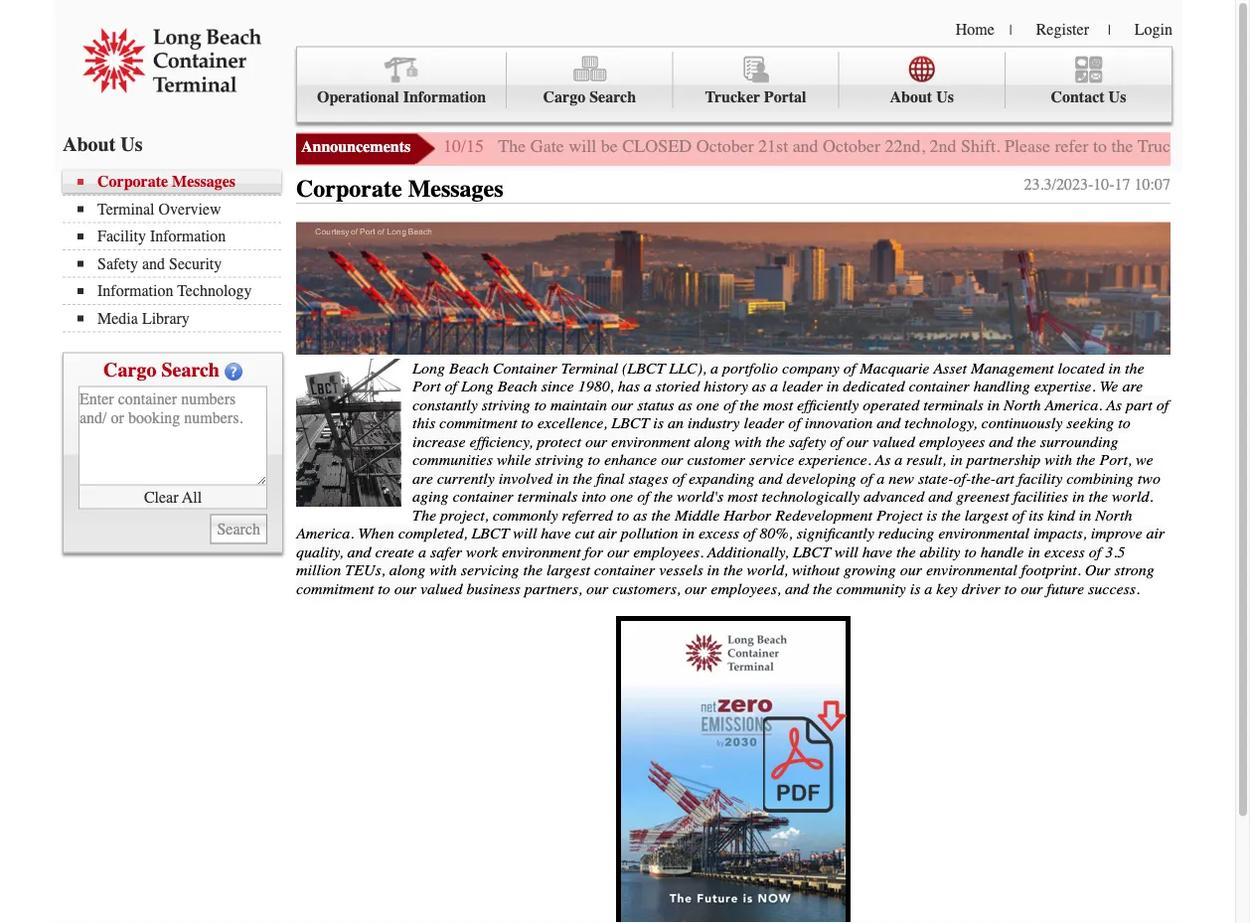 Task type: vqa. For each thing, say whether or not it's contained in the screenshot.
EGL cell associated with TEMU6264670
no



Task type: describe. For each thing, give the bounding box(es) containing it.
1 vertical spatial leader
[[744, 414, 785, 433]]

partners,
[[525, 580, 583, 598]]

0 vertical spatial along
[[695, 433, 731, 451]]

21st
[[759, 136, 789, 157]]

constantly
[[413, 396, 478, 414]]

0 horizontal spatial cargo search
[[103, 358, 220, 381]]

1 horizontal spatial search
[[590, 88, 636, 106]]

1 horizontal spatial container
[[594, 561, 655, 580]]

of up pollution on the bottom
[[638, 488, 650, 506]]

1 vertical spatial commitment
[[296, 580, 374, 598]]

our down create
[[394, 580, 417, 598]]

about us inside menu bar
[[890, 88, 954, 106]]

1 horizontal spatial long
[[461, 377, 494, 396]]

our down the for
[[587, 580, 609, 598]]

two
[[1138, 469, 1161, 488]]

shift.
[[962, 136, 1001, 157]]

0 vertical spatial america.
[[1045, 396, 1103, 414]]

the left "truck" on the right top of page
[[1112, 136, 1134, 157]]

library
[[142, 309, 190, 328]]

1 vertical spatial are
[[413, 469, 433, 488]]

of left 3.5
[[1090, 543, 1102, 561]]

of right part
[[1157, 396, 1170, 414]]

for
[[585, 543, 604, 561]]

employees
[[919, 433, 986, 451]]

0 horizontal spatial will
[[513, 525, 537, 543]]

0 horizontal spatial environment
[[502, 543, 581, 561]]

and right 21st
[[793, 136, 819, 157]]

corporate for corporate messages
[[296, 176, 402, 203]]

the left the world.
[[1089, 488, 1109, 506]]

and left of- at the right of the page
[[929, 488, 953, 506]]

in right handle
[[1029, 543, 1041, 561]]

and down the dedicated
[[877, 414, 901, 433]]

expanding
[[689, 469, 755, 488]]

1 vertical spatial largest
[[547, 561, 591, 580]]

menu bar containing operational information
[[296, 46, 1173, 123]]

part
[[1127, 396, 1153, 414]]

reducing
[[879, 525, 935, 543]]

home link
[[956, 20, 995, 38]]

in right vessels
[[708, 561, 720, 580]]

terminal overview link
[[78, 200, 281, 218]]

the left middle
[[652, 506, 671, 525]]

2nd
[[930, 136, 957, 157]]

0 horizontal spatial valued
[[420, 580, 463, 598]]

refer
[[1056, 136, 1089, 157]]

the up "facility"
[[1018, 433, 1037, 451]]

1 air from the left
[[599, 525, 617, 543]]

(lbct
[[622, 359, 666, 377]]

0 horizontal spatial with
[[430, 561, 457, 580]]

in up 'innovation'
[[827, 377, 840, 396]]

to right driver
[[1005, 580, 1017, 598]]

1 horizontal spatial commitment
[[440, 414, 517, 433]]

since
[[542, 377, 574, 396]]

2 vertical spatial information
[[97, 282, 173, 300]]

and up art
[[990, 433, 1014, 451]]

a right has
[[644, 377, 652, 396]]

1 horizontal spatial is
[[911, 580, 921, 598]]

login link
[[1135, 20, 1173, 38]]

1 horizontal spatial as
[[679, 396, 693, 414]]

0 vertical spatial largest
[[965, 506, 1009, 525]]

of right company
[[844, 359, 856, 377]]

us for contact us link
[[1109, 88, 1127, 106]]

middle
[[675, 506, 720, 525]]

a right "llc),"
[[711, 359, 719, 377]]

a left the result,
[[895, 451, 903, 469]]

us for 'about us' link
[[937, 88, 954, 106]]

23.3/2023-10-17 10:07
[[1025, 176, 1171, 194]]

handle
[[981, 543, 1025, 561]]

involved
[[499, 469, 553, 488]]

the-
[[972, 469, 996, 488]]

2 horizontal spatial is
[[927, 506, 938, 525]]

of up service
[[789, 414, 801, 433]]

our down the efficiently on the right top of page
[[847, 433, 869, 451]]

currently
[[437, 469, 495, 488]]

the left 'world,'
[[724, 561, 743, 580]]

2 horizontal spatial as
[[752, 377, 767, 396]]

of right safety
[[831, 433, 843, 451]]

in right kind
[[1080, 506, 1092, 525]]

corporate for corporate messages terminal overview facility information safety and security information technology media library
[[97, 173, 168, 191]]

when
[[358, 525, 394, 543]]

3.5
[[1106, 543, 1126, 561]]

the left ability
[[897, 543, 916, 561]]

impacts,
[[1034, 525, 1088, 543]]

1 october from the left
[[697, 136, 754, 157]]

0 horizontal spatial long
[[413, 359, 445, 377]]

improve
[[1092, 525, 1143, 543]]

1 horizontal spatial will
[[569, 136, 597, 157]]

in right facilities
[[1073, 488, 1085, 506]]

our right the for
[[608, 543, 630, 561]]

cargo search inside menu bar
[[543, 88, 636, 106]]

0 horizontal spatial beach
[[449, 359, 489, 377]]

cargo inside cargo search link
[[543, 88, 586, 106]]

clear all
[[144, 488, 202, 506]]

the left port, on the right of page
[[1077, 451, 1096, 469]]

of right the stages
[[673, 469, 685, 488]]

and left create
[[348, 543, 371, 561]]

of left "new"
[[861, 469, 873, 488]]

1 gate from the left
[[531, 136, 564, 157]]

state-
[[919, 469, 954, 488]]

we
[[1136, 451, 1154, 469]]

messages for corporate messages
[[408, 176, 504, 203]]

our left status
[[612, 396, 634, 414]]

significantly
[[797, 525, 875, 543]]

in left "into"
[[557, 469, 569, 488]]

terminal inside the corporate messages terminal overview facility information safety and security information technology media library
[[97, 200, 155, 218]]

2 horizontal spatial lbct
[[793, 543, 831, 561]]

the right we
[[1126, 359, 1145, 377]]

the left community
[[813, 580, 833, 598]]

media library link
[[78, 309, 281, 328]]

clear
[[144, 488, 179, 506]]

10/15
[[443, 136, 484, 157]]

0 horizontal spatial lbct
[[472, 525, 510, 543]]

maintain
[[551, 396, 608, 414]]

our left future
[[1021, 580, 1044, 598]]

advanced
[[864, 488, 925, 506]]

trucker
[[705, 88, 761, 106]]

world,
[[747, 561, 788, 580]]

of-
[[954, 469, 972, 488]]

work
[[466, 543, 498, 561]]

technology
[[177, 282, 252, 300]]

10/15 the gate will be closed october 21st and october 22nd, 2nd shift. please refer to the truck gate hou
[[443, 136, 1251, 157]]

the left 'final'
[[573, 469, 593, 488]]

future
[[1048, 580, 1085, 598]]

1 horizontal spatial with
[[735, 433, 762, 451]]

media
[[97, 309, 138, 328]]

menu bar containing corporate messages
[[63, 171, 291, 333]]

0 horizontal spatial as
[[876, 451, 891, 469]]

increase
[[413, 433, 466, 451]]

the inside long beach container terminal (lbct llc), a portfolio company of macquarie asset management located in the port of long beach since 1980, has a storied history as a leader in dedicated container handling expertise. we are constantly striving to maintain our status as one of the most efficiently operated terminals in north america. as part of this commitment to excellence, lbct is an industry leader of innovation and technology, continuously seeking to increase efficiency, protect our environment along with the safety of our valued employees and the surrounding communities while striving to enhance our customer service experience. as a result, in partnership with the port, we are currently involved in the final stages of expanding and developing of a new state-of-the-art facility combining two aging container terminals into one of the world's most technologically advanced and greenest facilities in the world. the project, commonly referred to as the middle harbor redevelopment project is the largest of its kind in north america. when completed, lbct will have cut air pollution in excess of 80%, significantly reducing environmental impacts, improve air quality, and create a safer work environment for our employees. additionally, lbct will have the ability to handle in excess of 3.5 million teus, along with servicing the largest container vessels in the world, without growing our environmental footprint. our strong commitment to our valued business partners, our customers, our employees, and the community is a key driver to our future success.
[[413, 506, 437, 525]]

the up ability
[[942, 506, 961, 525]]

to right refer
[[1094, 136, 1108, 157]]

1 | from the left
[[1010, 22, 1013, 38]]

0 horizontal spatial as
[[634, 506, 648, 525]]

2 horizontal spatial will
[[835, 543, 859, 561]]

facilities
[[1014, 488, 1069, 506]]

dedicated
[[844, 377, 905, 396]]

while
[[497, 451, 532, 469]]

0 horizontal spatial have
[[541, 525, 571, 543]]

truck
[[1138, 136, 1180, 157]]

aging
[[413, 488, 449, 506]]

completed,
[[398, 525, 468, 543]]

1 vertical spatial terminals
[[518, 488, 578, 506]]

contact us link
[[1006, 52, 1172, 108]]

in right located
[[1109, 359, 1122, 377]]

a left safer
[[419, 543, 427, 561]]

and up harbor
[[759, 469, 783, 488]]

0 horizontal spatial america.
[[296, 525, 354, 543]]

surrounding
[[1041, 433, 1119, 451]]

million
[[296, 561, 341, 580]]

long beach container terminal (lbct llc), a portfolio company of macquarie asset management located in the port of long beach since 1980, has a storied history as a leader in dedicated container handling expertise. we are constantly striving to maintain our status as one of the most efficiently operated terminals in north america. as part of this commitment to excellence, lbct is an industry leader of innovation and technology, continuously seeking to increase efficiency, protect our environment along with the safety of our valued employees and the surrounding communities while striving to enhance our customer service experience. as a result, in partnership with the port, we are currently involved in the final stages of expanding and developing of a new state-of-the-art facility combining two aging container terminals into one of the world's most technologically advanced and greenest facilities in the world. the project, commonly referred to as the middle harbor redevelopment project is the largest of its kind in north america. when completed, lbct will have cut air pollution in excess of 80%, significantly reducing environmental impacts, improve air quality, and create a safer work environment for our employees. additionally, lbct will have the ability to handle in excess of 3.5 million teus, along with servicing the largest container vessels in the world, without growing our environmental footprint. our strong commitment to our valued business partners, our customers, our employees, and the community is a key driver to our future success.
[[296, 359, 1170, 598]]

quality,
[[296, 543, 344, 561]]

closed
[[623, 136, 692, 157]]

redevelopment
[[776, 506, 873, 525]]

and inside the corporate messages terminal overview facility information safety and security information technology media library
[[142, 255, 165, 273]]

partnership
[[967, 451, 1041, 469]]

0 horizontal spatial most
[[728, 488, 758, 506]]

1 horizontal spatial terminals
[[924, 396, 984, 414]]

facility
[[1019, 469, 1063, 488]]

1 vertical spatial about
[[63, 133, 116, 156]]

communities
[[413, 451, 493, 469]]

located
[[1058, 359, 1105, 377]]

contact us
[[1051, 88, 1127, 106]]

a left company
[[771, 377, 779, 396]]

macquarie
[[860, 359, 930, 377]]

kind
[[1048, 506, 1076, 525]]

2 october from the left
[[823, 136, 881, 157]]

to left maintain
[[535, 396, 547, 414]]

be
[[601, 136, 618, 157]]

our down reducing
[[901, 561, 923, 580]]

1 horizontal spatial beach
[[498, 377, 538, 396]]

1 horizontal spatial north
[[1096, 506, 1133, 525]]

and right employees,
[[785, 580, 809, 598]]

23.3/2023-
[[1025, 176, 1094, 194]]

trucker portal
[[705, 88, 807, 106]]

0 horizontal spatial us
[[121, 133, 143, 156]]

of left 80%,
[[744, 525, 756, 543]]

security
[[169, 255, 222, 273]]

contact
[[1051, 88, 1105, 106]]

our down employees.
[[685, 580, 707, 598]]

additionally,
[[708, 543, 789, 561]]

to down create
[[378, 580, 390, 598]]

10:07
[[1135, 176, 1171, 194]]

to left enhance
[[588, 451, 600, 469]]



Task type: locate. For each thing, give the bounding box(es) containing it.
final
[[597, 469, 625, 488]]

is
[[654, 414, 664, 433], [927, 506, 938, 525], [911, 580, 921, 598]]

10-
[[1094, 176, 1115, 194]]

into
[[582, 488, 607, 506]]

long right port
[[461, 377, 494, 396]]

one right an
[[697, 396, 720, 414]]

0 vertical spatial information
[[403, 88, 486, 106]]

corporate up the terminal overview link
[[97, 173, 168, 191]]

efficiently
[[798, 396, 859, 414]]

teus,
[[345, 561, 386, 580]]

0 vertical spatial container
[[909, 377, 970, 396]]

cargo search link
[[507, 52, 674, 108]]

to right "into"
[[617, 506, 630, 525]]

as right status
[[679, 396, 693, 414]]

0 horizontal spatial search
[[161, 358, 220, 381]]

striving up efficiency,
[[482, 396, 531, 414]]

| left login link
[[1109, 22, 1111, 38]]

the left project,
[[413, 506, 437, 525]]

1 vertical spatial environmental
[[927, 561, 1018, 580]]

long
[[413, 359, 445, 377], [461, 377, 494, 396]]

most down portfolio on the right of the page
[[764, 396, 794, 414]]

1 horizontal spatial october
[[823, 136, 881, 157]]

safety
[[97, 255, 138, 273]]

0 vertical spatial striving
[[482, 396, 531, 414]]

continuously
[[982, 414, 1063, 433]]

is right the project
[[927, 506, 938, 525]]

employees.
[[634, 543, 704, 561]]

corporate
[[97, 173, 168, 191], [296, 176, 402, 203]]

lbct up enhance
[[612, 414, 650, 433]]

0 horizontal spatial north
[[1004, 396, 1041, 414]]

result,
[[907, 451, 947, 469]]

1 vertical spatial one
[[611, 488, 634, 506]]

1 horizontal spatial cargo
[[543, 88, 586, 106]]

efficiency,
[[470, 433, 533, 451]]

environment up the stages
[[612, 433, 691, 451]]

our
[[612, 396, 634, 414], [586, 433, 608, 451], [847, 433, 869, 451], [661, 451, 684, 469], [608, 543, 630, 561], [901, 561, 923, 580], [394, 580, 417, 598], [587, 580, 609, 598], [685, 580, 707, 598], [1021, 580, 1044, 598]]

1 vertical spatial environment
[[502, 543, 581, 561]]

with
[[735, 433, 762, 451], [1045, 451, 1073, 469], [430, 561, 457, 580]]

technology,
[[905, 414, 978, 433]]

1 horizontal spatial terminal
[[562, 359, 618, 377]]

protect
[[537, 433, 582, 451]]

to right seeking
[[1119, 414, 1131, 433]]

our down an
[[661, 451, 684, 469]]

of left its
[[1013, 506, 1025, 525]]

will left be at the top
[[569, 136, 597, 157]]

customer
[[688, 451, 746, 469]]

in up vessels
[[683, 525, 695, 543]]

in
[[1109, 359, 1122, 377], [827, 377, 840, 396], [988, 396, 1000, 414], [951, 451, 963, 469], [557, 469, 569, 488], [1073, 488, 1085, 506], [1080, 506, 1092, 525], [683, 525, 695, 543], [1029, 543, 1041, 561], [708, 561, 720, 580]]

0 vertical spatial the
[[499, 136, 526, 157]]

1 horizontal spatial corporate
[[296, 176, 402, 203]]

employees,
[[711, 580, 782, 598]]

america. up surrounding
[[1045, 396, 1103, 414]]

0 horizontal spatial cargo
[[103, 358, 157, 381]]

air right cut
[[599, 525, 617, 543]]

login
[[1135, 20, 1173, 38]]

1 horizontal spatial lbct
[[612, 414, 650, 433]]

our
[[1086, 561, 1111, 580]]

innovation
[[805, 414, 873, 433]]

1 vertical spatial america.
[[296, 525, 354, 543]]

america.
[[1045, 396, 1103, 414], [296, 525, 354, 543]]

greenest
[[957, 488, 1010, 506]]

1 horizontal spatial most
[[764, 396, 794, 414]]

terminal
[[97, 200, 155, 218], [562, 359, 618, 377]]

register
[[1037, 20, 1090, 38]]

0 vertical spatial terminals
[[924, 396, 984, 414]]

this
[[413, 414, 436, 433]]

register link
[[1037, 20, 1090, 38]]

us up 2nd
[[937, 88, 954, 106]]

messages
[[172, 173, 236, 191], [408, 176, 504, 203]]

beach
[[449, 359, 489, 377], [498, 377, 538, 396]]

about us link
[[840, 52, 1006, 108]]

2 air from the left
[[1147, 525, 1166, 543]]

striving
[[482, 396, 531, 414], [536, 451, 584, 469]]

beach up constantly on the left top
[[449, 359, 489, 377]]

1 vertical spatial cargo search
[[103, 358, 220, 381]]

status
[[638, 396, 675, 414]]

excess up future
[[1045, 543, 1086, 561]]

the
[[499, 136, 526, 157], [413, 506, 437, 525]]

the left safety
[[766, 433, 786, 451]]

new
[[889, 469, 915, 488]]

in down management
[[988, 396, 1000, 414]]

information up 10/15
[[403, 88, 486, 106]]

all
[[182, 488, 202, 506]]

of down portfolio on the right of the page
[[724, 396, 736, 414]]

search down media library link
[[161, 358, 220, 381]]

beach left since
[[498, 377, 538, 396]]

along up expanding
[[695, 433, 731, 451]]

a left 'key'
[[925, 580, 933, 598]]

0 horizontal spatial excess
[[699, 525, 740, 543]]

1 horizontal spatial one
[[697, 396, 720, 414]]

corporate messages terminal overview facility information safety and security information technology media library
[[97, 173, 252, 328]]

0 vertical spatial are
[[1123, 377, 1144, 396]]

0 vertical spatial environment
[[612, 433, 691, 451]]

0 vertical spatial one
[[697, 396, 720, 414]]

north up 3.5
[[1096, 506, 1133, 525]]

1 vertical spatial along
[[390, 561, 426, 580]]

0 vertical spatial cargo search
[[543, 88, 636, 106]]

will down redevelopment
[[835, 543, 859, 561]]

| right home link
[[1010, 22, 1013, 38]]

1 horizontal spatial largest
[[965, 506, 1009, 525]]

portfolio
[[723, 359, 779, 377]]

corporate messages
[[296, 176, 504, 203]]

october left 22nd,
[[823, 136, 881, 157]]

1 horizontal spatial cargo search
[[543, 88, 636, 106]]

industry
[[688, 414, 740, 433]]

0 vertical spatial about us
[[890, 88, 954, 106]]

1 horizontal spatial messages
[[408, 176, 504, 203]]

terminals up "employees" at top right
[[924, 396, 984, 414]]

us up corporate messages link
[[121, 133, 143, 156]]

along
[[695, 433, 731, 451], [390, 561, 426, 580]]

leader up service
[[744, 414, 785, 433]]

2 horizontal spatial container
[[909, 377, 970, 396]]

None submit
[[210, 515, 267, 544]]

clear all button
[[79, 486, 267, 510]]

the down portfolio on the right of the page
[[740, 396, 760, 414]]

Enter container numbers and/ or booking numbers.  text field
[[79, 386, 267, 486]]

expertise.
[[1035, 377, 1096, 396]]

create
[[375, 543, 415, 561]]

without
[[792, 561, 840, 580]]

lbct down redevelopment
[[793, 543, 831, 561]]

1 vertical spatial north
[[1096, 506, 1133, 525]]

leader
[[783, 377, 823, 396], [744, 414, 785, 433]]

0 horizontal spatial container
[[453, 488, 514, 506]]

1 horizontal spatial us
[[937, 88, 954, 106]]

hou
[[1223, 136, 1251, 157]]

1 vertical spatial search
[[161, 358, 220, 381]]

0 vertical spatial cargo
[[543, 88, 586, 106]]

footprint.
[[1022, 561, 1082, 580]]

have left cut
[[541, 525, 571, 543]]

0 horizontal spatial |
[[1010, 22, 1013, 38]]

one right "into"
[[611, 488, 634, 506]]

as down the stages
[[634, 506, 648, 525]]

to left protect
[[521, 414, 534, 433]]

1 vertical spatial terminal
[[562, 359, 618, 377]]

about
[[890, 88, 933, 106], [63, 133, 116, 156]]

1 horizontal spatial excess
[[1045, 543, 1086, 561]]

is left an
[[654, 414, 664, 433]]

the right 'servicing'
[[523, 561, 543, 580]]

about us up 22nd,
[[890, 88, 954, 106]]

largest down cut
[[547, 561, 591, 580]]

commitment down quality,
[[296, 580, 374, 598]]

strong
[[1115, 561, 1155, 580]]

october
[[697, 136, 754, 157], [823, 136, 881, 157]]

0 vertical spatial is
[[654, 414, 664, 433]]

america. up million at the left of page
[[296, 525, 354, 543]]

most right world's
[[728, 488, 758, 506]]

0 horizontal spatial corporate
[[97, 173, 168, 191]]

experience.
[[799, 451, 872, 469]]

2 gate from the left
[[1185, 136, 1219, 157]]

22nd,
[[886, 136, 926, 157]]

0 horizontal spatial striving
[[482, 396, 531, 414]]

a
[[711, 359, 719, 377], [644, 377, 652, 396], [771, 377, 779, 396], [895, 451, 903, 469], [877, 469, 885, 488], [419, 543, 427, 561], [925, 580, 933, 598]]

0 horizontal spatial the
[[413, 506, 437, 525]]

stages
[[629, 469, 669, 488]]

1 vertical spatial cargo
[[103, 358, 157, 381]]

terminals
[[924, 396, 984, 414], [518, 488, 578, 506]]

0 horizontal spatial about us
[[63, 133, 143, 156]]

0 vertical spatial valued
[[873, 433, 915, 451]]

to right ability
[[965, 543, 977, 561]]

17
[[1115, 176, 1131, 194]]

will right work
[[513, 525, 537, 543]]

1 horizontal spatial the
[[499, 136, 526, 157]]

1 horizontal spatial striving
[[536, 451, 584, 469]]

combining
[[1067, 469, 1134, 488]]

valued down operated
[[873, 433, 915, 451]]

corporate inside the corporate messages terminal overview facility information safety and security information technology media library
[[97, 173, 168, 191]]

0 horizontal spatial october
[[697, 136, 754, 157]]

2 horizontal spatial us
[[1109, 88, 1127, 106]]

storied
[[656, 377, 700, 396]]

our right protect
[[586, 433, 608, 451]]

1 horizontal spatial about
[[890, 88, 933, 106]]

seeking
[[1067, 414, 1115, 433]]

operational
[[317, 88, 399, 106]]

1 horizontal spatial environment
[[612, 433, 691, 451]]

0 horizontal spatial is
[[654, 414, 664, 433]]

0 vertical spatial as
[[1107, 396, 1123, 414]]

project
[[877, 506, 923, 525]]

has
[[618, 377, 640, 396]]

1 vertical spatial is
[[927, 506, 938, 525]]

messages down 10/15
[[408, 176, 504, 203]]

a left "new"
[[877, 469, 885, 488]]

1 vertical spatial striving
[[536, 451, 584, 469]]

1 horizontal spatial gate
[[1185, 136, 1219, 157]]

2 horizontal spatial with
[[1045, 451, 1073, 469]]

developing
[[787, 469, 857, 488]]

1 horizontal spatial menu bar
[[296, 46, 1173, 123]]

1 horizontal spatial are
[[1123, 377, 1144, 396]]

cargo search down library
[[103, 358, 220, 381]]

1 vertical spatial the
[[413, 506, 437, 525]]

facility information link
[[78, 227, 281, 246]]

2 vertical spatial is
[[911, 580, 921, 598]]

menu bar
[[296, 46, 1173, 123], [63, 171, 291, 333]]

2 | from the left
[[1109, 22, 1111, 38]]

1 horizontal spatial |
[[1109, 22, 1111, 38]]

excess down world's
[[699, 525, 740, 543]]

0 horizontal spatial menu bar
[[63, 171, 291, 333]]

growing
[[844, 561, 897, 580]]

of
[[844, 359, 856, 377], [445, 377, 457, 396], [724, 396, 736, 414], [1157, 396, 1170, 414], [789, 414, 801, 433], [831, 433, 843, 451], [673, 469, 685, 488], [861, 469, 873, 488], [638, 488, 650, 506], [1013, 506, 1025, 525], [744, 525, 756, 543], [1090, 543, 1102, 561]]

search up be at the top
[[590, 88, 636, 106]]

0 horizontal spatial along
[[390, 561, 426, 580]]

with down completed,
[[430, 561, 457, 580]]

2 vertical spatial container
[[594, 561, 655, 580]]

business
[[467, 580, 521, 598]]

1 vertical spatial about us
[[63, 133, 143, 156]]

community
[[837, 580, 907, 598]]

1 horizontal spatial america.
[[1045, 396, 1103, 414]]

asset
[[934, 359, 967, 377]]

1 vertical spatial information
[[150, 227, 226, 246]]

terminal inside long beach container terminal (lbct llc), a portfolio company of macquarie asset management located in the port of long beach since 1980, has a storied history as a leader in dedicated container handling expertise. we are constantly striving to maintain our status as one of the most efficiently operated terminals in north america. as part of this commitment to excellence, lbct is an industry leader of innovation and technology, continuously seeking to increase efficiency, protect our environment along with the safety of our valued employees and the surrounding communities while striving to enhance our customer service experience. as a result, in partnership with the port, we are currently involved in the final stages of expanding and developing of a new state-of-the-art facility combining two aging container terminals into one of the world's most technologically advanced and greenest facilities in the world. the project, commonly referred to as the middle harbor redevelopment project is the largest of its kind in north america. when completed, lbct will have cut air pollution in excess of 80%, significantly reducing environmental impacts, improve air quality, and create a safer work environment for our employees. additionally, lbct will have the ability to handle in excess of 3.5 million teus, along with servicing the largest container vessels in the world, without growing our environmental footprint. our strong commitment to our valued business partners, our customers, our employees, and the community is a key driver to our future success.
[[562, 359, 618, 377]]

world's
[[677, 488, 724, 506]]

have up community
[[863, 543, 893, 561]]

messages inside the corporate messages terminal overview facility information safety and security information technology media library
[[172, 173, 236, 191]]

1 horizontal spatial have
[[863, 543, 893, 561]]

corporate messages link
[[78, 173, 281, 191]]

excellence,
[[538, 414, 608, 433]]

the left world's
[[654, 488, 673, 506]]

customers,
[[613, 580, 681, 598]]

operational information
[[317, 88, 486, 106]]

0 vertical spatial environmental
[[939, 525, 1030, 543]]

80%,
[[760, 525, 793, 543]]

terminals left "into"
[[518, 488, 578, 506]]

of right port
[[445, 377, 457, 396]]

in right the result,
[[951, 451, 963, 469]]

messages for corporate messages terminal overview facility information safety and security information technology media library
[[172, 173, 236, 191]]

0 vertical spatial about
[[890, 88, 933, 106]]

gate left be at the top
[[531, 136, 564, 157]]

0 vertical spatial terminal
[[97, 200, 155, 218]]

0 horizontal spatial terminals
[[518, 488, 578, 506]]

0 vertical spatial north
[[1004, 396, 1041, 414]]

facility
[[97, 227, 146, 246]]

0 vertical spatial leader
[[783, 377, 823, 396]]

as up advanced on the right bottom
[[876, 451, 891, 469]]

container down pollution on the bottom
[[594, 561, 655, 580]]

striving down excellence,
[[536, 451, 584, 469]]



